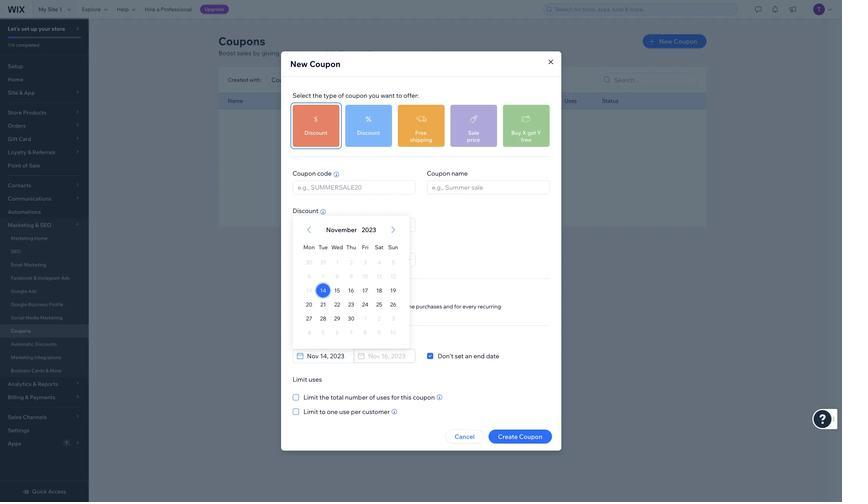 Task type: locate. For each thing, give the bounding box(es) containing it.
alert inside grid
[[324, 225, 379, 235]]

1 horizontal spatial home
[[34, 235, 48, 241]]

0 vertical spatial to
[[396, 92, 402, 99]]

marketing inside popup button
[[8, 222, 34, 229]]

discount down %
[[357, 129, 380, 136]]

0 horizontal spatial you
[[369, 92, 380, 99]]

discount down $
[[305, 129, 328, 136]]

Search for tools, apps, help & more... field
[[553, 4, 736, 15]]

more left about
[[415, 49, 430, 57]]

0 vertical spatial coupons
[[219, 34, 265, 48]]

& inside 'link'
[[34, 275, 37, 281]]

quick access
[[32, 488, 66, 495]]

discount right select
[[329, 97, 351, 104]]

0 horizontal spatial this
[[353, 303, 362, 310]]

0 vertical spatial google
[[11, 288, 27, 294]]

coupon inside option
[[413, 393, 435, 401]]

0 vertical spatial and
[[353, 49, 364, 57]]

this
[[353, 303, 362, 310], [401, 393, 412, 401]]

home link
[[0, 73, 89, 86]]

limit down limit uses
[[304, 393, 318, 401]]

to left one
[[320, 408, 326, 416]]

marketing down automations
[[8, 222, 34, 229]]

marketing home link
[[0, 232, 89, 245]]

use right the will at the bottom of page
[[343, 303, 352, 310]]

coupons up sales on the top
[[219, 34, 265, 48]]

0 vertical spatial use
[[343, 303, 352, 310]]

1 horizontal spatial to
[[320, 408, 326, 416]]

google up social
[[11, 302, 27, 307]]

row
[[302, 237, 400, 256], [302, 256, 400, 270], [302, 270, 400, 284], [302, 284, 400, 298], [302, 298, 400, 312], [302, 312, 400, 326], [302, 326, 400, 340]]

a right hire
[[157, 6, 160, 13]]

facebook
[[11, 275, 33, 281]]

and inside customers will use this coupon for one-time purchases and for every recurring purchase.
[[444, 303, 453, 310]]

grid
[[293, 216, 410, 349]]

a right the add
[[447, 188, 450, 195]]

0 vertical spatial this
[[353, 303, 362, 310]]

1 vertical spatial set
[[455, 352, 464, 360]]

1 vertical spatial &
[[34, 275, 37, 281]]

this inside customers will use this coupon for one-time purchases and for every recurring purchase.
[[353, 303, 362, 310]]

& inside popup button
[[35, 222, 39, 229]]

0 vertical spatial new coupon
[[660, 37, 698, 45]]

valid between
[[293, 338, 334, 346]]

1 vertical spatial ads
[[28, 288, 37, 294]]

20
[[306, 301, 312, 308]]

use
[[343, 303, 352, 310], [340, 408, 350, 416]]

1 vertical spatial coupons
[[11, 328, 31, 334]]

1 horizontal spatial learn
[[397, 49, 413, 57]]

coupon name
[[427, 169, 468, 177]]

0 vertical spatial home
[[8, 76, 23, 83]]

use left per at the left
[[340, 408, 350, 416]]

free
[[416, 129, 427, 136]]

2 vertical spatial to
[[320, 408, 326, 416]]

2 horizontal spatial to
[[396, 92, 402, 99]]

alert containing november
[[324, 225, 379, 235]]

will
[[333, 303, 341, 310]]

create coupon
[[498, 433, 543, 441]]

ads up google business profile
[[28, 288, 37, 294]]

2 vertical spatial coupon
[[413, 393, 435, 401]]

offer:
[[404, 92, 419, 99]]

thu
[[346, 244, 356, 251]]

1 horizontal spatial coupons
[[219, 34, 265, 48]]

0 vertical spatial set
[[21, 25, 29, 32]]

more inside coupons boost sales by giving customers special offers and discounts. learn more about coupons
[[415, 49, 430, 57]]

0 horizontal spatial for
[[384, 303, 391, 310]]

type
[[324, 92, 337, 99]]

25
[[376, 301, 382, 308]]

0 vertical spatial a
[[157, 6, 160, 13]]

None field
[[269, 73, 363, 86], [405, 73, 458, 86], [302, 218, 413, 231], [305, 349, 351, 363], [366, 349, 413, 363], [269, 73, 363, 86], [405, 73, 458, 86], [302, 218, 413, 231], [305, 349, 351, 363], [366, 349, 413, 363]]

limit down valid
[[293, 376, 307, 383]]

limit left one
[[304, 408, 318, 416]]

sales
[[237, 49, 252, 57]]

fri
[[362, 244, 368, 251]]

of up 'customer'
[[370, 393, 375, 401]]

business up the social media marketing
[[28, 302, 48, 307]]

and right "purchases"
[[444, 303, 453, 310]]

discounts.
[[366, 49, 395, 57]]

0 horizontal spatial set
[[21, 25, 29, 32]]

1 horizontal spatial ads
[[61, 275, 70, 281]]

set for don't
[[455, 352, 464, 360]]

y
[[538, 129, 541, 136]]

row containing mon
[[302, 237, 400, 256]]

of inside limit the total number of uses for this coupon option
[[370, 393, 375, 401]]

1 vertical spatial coupon
[[363, 303, 383, 310]]

of inside point of sale link
[[22, 162, 28, 169]]

17
[[362, 287, 368, 294]]

5 row from the top
[[302, 298, 400, 312]]

limit for limit to one use per customer
[[304, 408, 318, 416]]

seo down automations link
[[40, 222, 51, 229]]

ads right instagram
[[61, 275, 70, 281]]

uses down valid between
[[309, 376, 322, 383]]

1 vertical spatial more
[[346, 310, 359, 317]]

coupons inside coupons boost sales by giving customers special offers and discounts. learn more about coupons
[[219, 34, 265, 48]]

1 vertical spatial and
[[444, 303, 453, 310]]

1/6 completed
[[8, 42, 39, 48]]

24
[[362, 301, 368, 308]]

you left the add
[[425, 188, 435, 195]]

3 row from the top
[[302, 270, 400, 284]]

customer
[[362, 408, 390, 416]]

free
[[521, 136, 532, 143]]

0 vertical spatial new
[[660, 37, 673, 45]]

a
[[157, 6, 160, 13], [447, 188, 450, 195]]

& left the more
[[46, 368, 49, 374]]

to for apply to
[[309, 243, 314, 251]]

let's set up your store
[[8, 25, 65, 32]]

learn down 22
[[330, 310, 345, 317]]

coupons up the automatic
[[11, 328, 31, 334]]

row group
[[293, 256, 410, 349]]

created with:
[[228, 76, 262, 83]]

the
[[313, 92, 322, 99], [320, 393, 329, 401]]

an
[[465, 352, 473, 360]]

0 horizontal spatial new coupon
[[290, 59, 341, 69]]

of right type
[[338, 92, 344, 99]]

1 horizontal spatial new coupon
[[660, 37, 698, 45]]

settings link
[[0, 424, 89, 437]]

marketing down profile
[[40, 315, 63, 321]]

18
[[376, 287, 382, 294]]

business
[[28, 302, 48, 307], [11, 368, 31, 374]]

buy x get y free
[[512, 129, 541, 143]]

to inside checkbox
[[320, 408, 326, 416]]

1 row from the top
[[302, 237, 400, 256]]

1 vertical spatial google
[[11, 302, 27, 307]]

uses up 'customer'
[[377, 393, 390, 401]]

learn
[[397, 49, 413, 57], [330, 310, 345, 317]]

0 horizontal spatial ads
[[28, 288, 37, 294]]

discounts
[[35, 341, 57, 347]]

0 vertical spatial more
[[415, 49, 430, 57]]

new down 'customers'
[[290, 59, 308, 69]]

the inside option
[[320, 393, 329, 401]]

1 vertical spatial new coupon
[[290, 59, 341, 69]]

marketing down marketing & seo
[[11, 235, 33, 241]]

use inside customers will use this coupon for one-time purchases and for every recurring purchase.
[[343, 303, 352, 310]]

1 vertical spatial to
[[309, 243, 314, 251]]

business left cards
[[11, 368, 31, 374]]

coupon
[[346, 92, 368, 99], [363, 303, 383, 310], [413, 393, 435, 401]]

1 vertical spatial learn
[[330, 310, 345, 317]]

for right 25
[[384, 303, 391, 310]]

apply
[[293, 243, 308, 251]]

google
[[11, 288, 27, 294], [11, 302, 27, 307]]

shipping
[[410, 136, 433, 143]]

don't set an end date
[[438, 352, 500, 360]]

limit inside checkbox
[[304, 408, 318, 416]]

offers
[[335, 49, 352, 57]]

set left an
[[455, 352, 464, 360]]

google for google ads
[[11, 288, 27, 294]]

to right want
[[396, 92, 402, 99]]

ads inside 'link'
[[61, 275, 70, 281]]

home down setup
[[8, 76, 23, 83]]

business cards & more
[[11, 368, 61, 374]]

0 vertical spatial of
[[338, 92, 344, 99]]

more down "23"
[[346, 310, 359, 317]]

between
[[308, 338, 334, 346]]

Search... field
[[612, 73, 695, 86]]

1 vertical spatial uses
[[377, 393, 390, 401]]

want
[[381, 92, 395, 99]]

email
[[11, 262, 23, 268]]

google down facebook
[[11, 288, 27, 294]]

and inside coupons boost sales by giving customers special offers and discounts. learn more about coupons
[[353, 49, 364, 57]]

to right apply
[[309, 243, 314, 251]]

0 horizontal spatial sale
[[29, 162, 40, 169]]

0 vertical spatial seo
[[40, 222, 51, 229]]

set for let's
[[21, 25, 29, 32]]

0 vertical spatial &
[[35, 222, 39, 229]]

0 vertical spatial limit
[[293, 376, 307, 383]]

status:
[[380, 76, 398, 83]]

uses
[[309, 376, 322, 383], [377, 393, 390, 401]]

1 vertical spatial the
[[320, 393, 329, 401]]

limit
[[293, 376, 307, 383], [304, 393, 318, 401], [304, 408, 318, 416]]

seo inside the seo link
[[11, 249, 21, 254]]

seo up email at the left of page
[[11, 249, 21, 254]]

1 horizontal spatial new
[[660, 37, 673, 45]]

& right facebook
[[34, 275, 37, 281]]

row group containing 14
[[293, 256, 410, 349]]

0 horizontal spatial and
[[353, 49, 364, 57]]

Include subscriptions checkbox
[[293, 291, 366, 300]]

learn inside coupons boost sales by giving customers special offers and discounts. learn more about coupons
[[397, 49, 413, 57]]

marketing for &
[[8, 222, 34, 229]]

1 vertical spatial seo
[[11, 249, 21, 254]]

set inside don't set an end date option
[[455, 352, 464, 360]]

purchase.
[[304, 310, 329, 317]]

learn more link
[[330, 310, 359, 317]]

0 vertical spatial ads
[[61, 275, 70, 281]]

once you add a coupon, you'll see it here.
[[411, 188, 515, 195]]

& inside "link"
[[46, 368, 49, 374]]

1 horizontal spatial this
[[401, 393, 412, 401]]

0 horizontal spatial learn
[[330, 310, 345, 317]]

0 horizontal spatial to
[[309, 243, 314, 251]]

for right number
[[392, 393, 400, 401]]

marketing home
[[11, 235, 48, 241]]

marketing for home
[[11, 235, 33, 241]]

&
[[35, 222, 39, 229], [34, 275, 37, 281], [46, 368, 49, 374]]

2 vertical spatial of
[[370, 393, 375, 401]]

1
[[59, 6, 62, 13]]

marketing up facebook & instagram ads at the bottom of page
[[24, 262, 46, 268]]

set inside sidebar element
[[21, 25, 29, 32]]

Don't set an end date checkbox
[[427, 351, 500, 361]]

special
[[313, 49, 334, 57]]

home inside "link"
[[34, 235, 48, 241]]

per
[[351, 408, 361, 416]]

1 vertical spatial use
[[340, 408, 350, 416]]

1 horizontal spatial set
[[455, 352, 464, 360]]

subscriptions
[[327, 291, 366, 299]]

new coupon
[[660, 37, 698, 45], [290, 59, 341, 69]]

discount up the apply to
[[293, 207, 319, 215]]

coupon inside customers will use this coupon for one-time purchases and for every recurring purchase.
[[363, 303, 383, 310]]

27
[[306, 315, 312, 322]]

for inside option
[[392, 393, 400, 401]]

automations
[[8, 208, 41, 215]]

1 horizontal spatial sale
[[468, 129, 480, 136]]

you
[[369, 92, 380, 99], [425, 188, 435, 195]]

1 horizontal spatial more
[[415, 49, 430, 57]]

number
[[345, 393, 368, 401]]

1 vertical spatial this
[[401, 393, 412, 401]]

settings
[[8, 427, 29, 434]]

seo inside marketing & seo popup button
[[40, 222, 51, 229]]

1 vertical spatial sale
[[29, 162, 40, 169]]

for left every
[[455, 303, 462, 310]]

email marketing link
[[0, 258, 89, 272]]

0 horizontal spatial seo
[[11, 249, 21, 254]]

1 vertical spatial home
[[34, 235, 48, 241]]

0 vertical spatial uses
[[309, 376, 322, 383]]

0 horizontal spatial more
[[346, 310, 359, 317]]

0 horizontal spatial of
[[22, 162, 28, 169]]

home down marketing & seo popup button
[[34, 235, 48, 241]]

this inside option
[[401, 393, 412, 401]]

0 vertical spatial coupon
[[346, 92, 368, 99]]

code
[[493, 97, 507, 104]]

set left the "up"
[[21, 25, 29, 32]]

coupons
[[219, 34, 265, 48], [11, 328, 31, 334]]

new inside new coupon button
[[660, 37, 673, 45]]

hire a professional link
[[140, 0, 197, 19]]

learn right the discounts.
[[397, 49, 413, 57]]

0 horizontal spatial new
[[290, 59, 308, 69]]

1 horizontal spatial seo
[[40, 222, 51, 229]]

2 vertical spatial &
[[46, 368, 49, 374]]

0 vertical spatial learn
[[397, 49, 413, 57]]

of right point
[[22, 162, 28, 169]]

& up 'marketing home'
[[35, 222, 39, 229]]

sidebar element
[[0, 19, 89, 502]]

sale inside sale price
[[468, 129, 480, 136]]

you left want
[[369, 92, 380, 99]]

1 vertical spatial you
[[425, 188, 435, 195]]

limit for limit uses
[[293, 376, 307, 383]]

1 vertical spatial a
[[447, 188, 450, 195]]

1 vertical spatial of
[[22, 162, 28, 169]]

1 horizontal spatial uses
[[377, 393, 390, 401]]

2023
[[362, 226, 376, 234]]

2 horizontal spatial of
[[370, 393, 375, 401]]

0 vertical spatial the
[[313, 92, 322, 99]]

marketing down the automatic
[[11, 355, 33, 360]]

2 vertical spatial limit
[[304, 408, 318, 416]]

1 horizontal spatial and
[[444, 303, 453, 310]]

1 horizontal spatial for
[[392, 393, 400, 401]]

the left 'total'
[[320, 393, 329, 401]]

4 row from the top
[[302, 284, 400, 298]]

and right offers
[[353, 49, 364, 57]]

1 vertical spatial business
[[11, 368, 31, 374]]

limit inside option
[[304, 393, 318, 401]]

0 horizontal spatial coupons
[[11, 328, 31, 334]]

point
[[8, 162, 21, 169]]

1 horizontal spatial you
[[425, 188, 435, 195]]

new down search for tools, apps, help & more... field
[[660, 37, 673, 45]]

1 google from the top
[[11, 288, 27, 294]]

upgrade
[[205, 6, 224, 12]]

6 row from the top
[[302, 312, 400, 326]]

coupon for this
[[363, 303, 383, 310]]

coupon,
[[451, 188, 472, 195]]

alert
[[324, 225, 379, 235]]

discount for $
[[305, 129, 328, 136]]

the left type
[[313, 92, 322, 99]]

hire
[[145, 6, 155, 13]]

2 google from the top
[[11, 302, 27, 307]]

1 vertical spatial limit
[[304, 393, 318, 401]]

0 vertical spatial sale
[[468, 129, 480, 136]]

see
[[488, 188, 497, 195]]

email marketing
[[11, 262, 46, 268]]

coupons inside sidebar element
[[11, 328, 31, 334]]

coupons for coupons boost sales by giving customers special offers and discounts. learn more about coupons
[[219, 34, 265, 48]]

hire a professional
[[145, 6, 192, 13]]



Task type: vqa. For each thing, say whether or not it's contained in the screenshot.
the Select the type of coupon you want to offer:
yes



Task type: describe. For each thing, give the bounding box(es) containing it.
automatic discounts link
[[0, 338, 89, 351]]

1/6
[[8, 42, 15, 48]]

it
[[498, 188, 501, 195]]

access
[[48, 488, 66, 495]]

Limit the total number of uses for this coupon checkbox
[[293, 393, 435, 402]]

once
[[411, 188, 424, 195]]

discount for %
[[357, 129, 380, 136]]

automations link
[[0, 205, 89, 219]]

automatic
[[11, 341, 34, 347]]

coupons link
[[0, 325, 89, 338]]

media
[[25, 315, 39, 321]]

create
[[498, 433, 518, 441]]

learn more
[[330, 310, 359, 317]]

uses inside limit the total number of uses for this coupon option
[[377, 393, 390, 401]]

store
[[52, 25, 65, 32]]

1 vertical spatial new
[[290, 59, 308, 69]]

google business profile link
[[0, 298, 89, 311]]

google business profile
[[11, 302, 63, 307]]

cards
[[32, 368, 45, 374]]

social media marketing
[[11, 315, 63, 321]]

instagram
[[38, 275, 60, 281]]

7 row from the top
[[302, 326, 400, 340]]

google for google business profile
[[11, 302, 27, 307]]

setup link
[[0, 60, 89, 73]]

limit to one use per customer
[[304, 408, 390, 416]]

don't
[[438, 352, 454, 360]]

$
[[314, 115, 318, 123]]

the for select
[[313, 92, 322, 99]]

marketing integrations
[[11, 355, 61, 360]]

create coupon button
[[489, 430, 552, 444]]

Choose one field
[[295, 253, 404, 266]]

new coupon button
[[643, 34, 707, 48]]

point of sale link
[[0, 159, 89, 172]]

coupons for coupons
[[11, 328, 31, 334]]

22
[[334, 301, 340, 308]]

integrations
[[34, 355, 61, 360]]

sale price
[[467, 129, 480, 143]]

quick
[[32, 488, 47, 495]]

use inside checkbox
[[340, 408, 350, 416]]

the for limit
[[320, 393, 329, 401]]

row containing 20
[[302, 298, 400, 312]]

mon tue wed thu
[[303, 244, 356, 251]]

about
[[431, 49, 448, 57]]

status
[[603, 97, 619, 104]]

0 vertical spatial business
[[28, 302, 48, 307]]

limit the total number of uses for this coupon
[[304, 393, 435, 401]]

1 horizontal spatial a
[[447, 188, 450, 195]]

sale inside sidebar element
[[29, 162, 40, 169]]

sat
[[375, 244, 384, 251]]

discount for name
[[329, 97, 351, 104]]

cancel button
[[446, 430, 484, 444]]

new coupon inside button
[[660, 37, 698, 45]]

explore
[[82, 6, 101, 13]]

0 vertical spatial you
[[369, 92, 380, 99]]

code
[[317, 169, 332, 177]]

social
[[11, 315, 24, 321]]

Limit to one use per customer checkbox
[[293, 407, 390, 416]]

end
[[474, 352, 485, 360]]

type
[[421, 97, 434, 104]]

google ads
[[11, 288, 37, 294]]

site
[[48, 6, 58, 13]]

free shipping
[[410, 129, 433, 143]]

23
[[348, 301, 354, 308]]

0 horizontal spatial home
[[8, 76, 23, 83]]

grid containing november
[[293, 216, 410, 349]]

here.
[[502, 188, 515, 195]]

%
[[366, 114, 372, 123]]

up
[[31, 25, 37, 32]]

name
[[452, 169, 468, 177]]

26
[[390, 301, 396, 308]]

row containing 27
[[302, 312, 400, 326]]

marketing & seo button
[[0, 219, 89, 232]]

2 horizontal spatial for
[[455, 303, 462, 310]]

limit for limit the total number of uses for this coupon
[[304, 393, 318, 401]]

customers
[[304, 303, 332, 310]]

get
[[528, 129, 536, 136]]

16
[[348, 287, 354, 294]]

social media marketing link
[[0, 311, 89, 325]]

& for marketing
[[35, 222, 39, 229]]

0 horizontal spatial uses
[[309, 376, 322, 383]]

coupon code
[[293, 169, 332, 177]]

15
[[334, 287, 340, 294]]

name
[[228, 97, 243, 104]]

tuesday, november 14, 2023 cell
[[316, 284, 330, 298]]

with:
[[250, 76, 262, 83]]

total
[[331, 393, 344, 401]]

0 horizontal spatial a
[[157, 6, 160, 13]]

& for facebook
[[34, 275, 37, 281]]

recurring
[[478, 303, 501, 310]]

select
[[293, 92, 311, 99]]

e.g., Summer sale field
[[430, 181, 547, 194]]

to for limit to one use per customer
[[320, 408, 326, 416]]

2 row from the top
[[302, 256, 400, 270]]

e.g., SUMMERSALE20 field
[[295, 181, 413, 194]]

november
[[326, 226, 357, 234]]

marketing integrations link
[[0, 351, 89, 364]]

21
[[320, 301, 326, 308]]

purchases
[[416, 303, 442, 310]]

marketing for integrations
[[11, 355, 33, 360]]

giving
[[262, 49, 280, 57]]

facebook & instagram ads link
[[0, 272, 89, 285]]

row containing 14
[[302, 284, 400, 298]]

28
[[320, 315, 326, 322]]

business inside "link"
[[11, 368, 31, 374]]

your
[[39, 25, 50, 32]]

seo link
[[0, 245, 89, 258]]

google ads link
[[0, 285, 89, 298]]

let's
[[8, 25, 20, 32]]

include
[[304, 291, 325, 299]]

1 horizontal spatial of
[[338, 92, 344, 99]]

coupon for of
[[346, 92, 368, 99]]

automatic discounts
[[11, 341, 57, 347]]

19
[[390, 287, 396, 294]]



